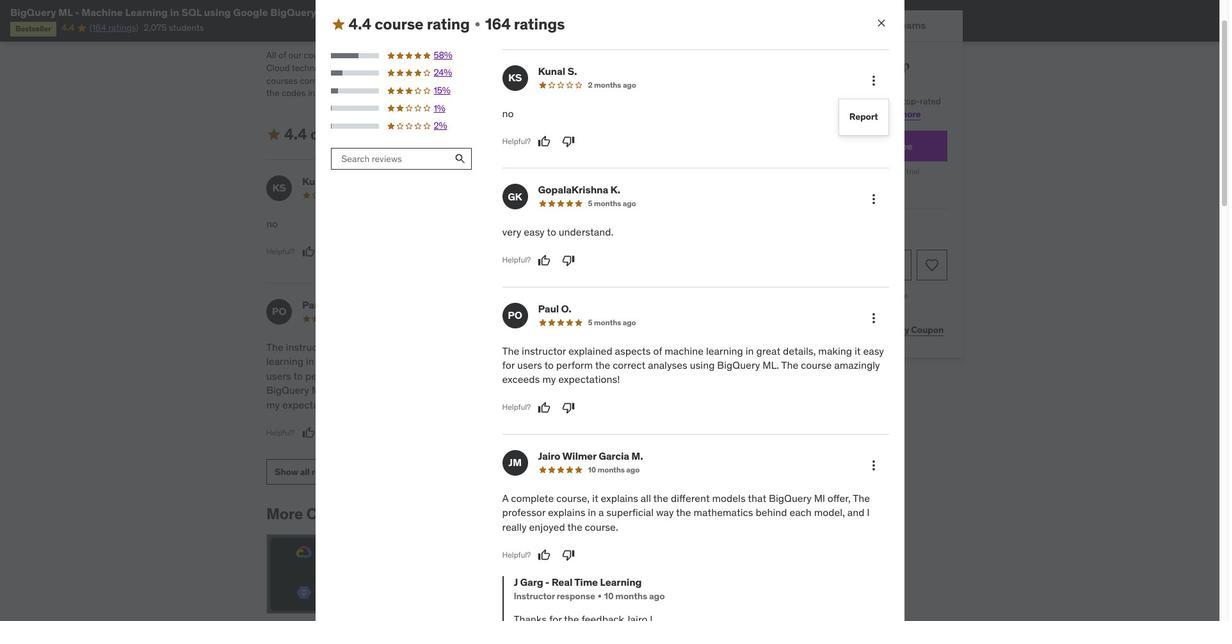 Task type: vqa. For each thing, say whether or not it's contained in the screenshot.
your to the middle
no



Task type: describe. For each thing, give the bounding box(es) containing it.
helpful? for mark review by paul o. as unhelpful image
[[502, 402, 531, 412]]

2,075 students
[[144, 22, 204, 34]]

top-
[[903, 96, 921, 107]]

0 horizontal spatial o.
[[325, 298, 336, 311]]

udemy's
[[837, 58, 888, 74]]

mark review by gopalakrishna k. as helpful image
[[536, 245, 549, 258]]

report button
[[850, 104, 878, 130]]

try personal plan for free
[[795, 140, 913, 152]]

rating for no
[[427, 14, 470, 34]]

1 horizontal spatial paul o.
[[538, 302, 572, 315]]

plan.
[[853, 108, 873, 120]]

1 vertical spatial kunal s.
[[302, 175, 341, 187]]

ratings for gk
[[450, 124, 501, 144]]

non-
[[409, 87, 430, 99]]

0 vertical spatial m.
[[630, 298, 642, 311]]

are
[[337, 50, 350, 61]]

all for mark review by jairo wilmer garcia m. as helpful icon related to mark review by jairo wilmer garcia m. as unhelpful icon
[[641, 492, 651, 504]]

a for mark review by jairo wilmer garcia m. as unhelpful image
[[501, 341, 507, 353]]

sql
[[182, 6, 202, 19]]

Search reviews text field
[[331, 148, 450, 170]]

advance
[[547, 75, 581, 86]]

technical
[[430, 87, 466, 99]]

2,075
[[144, 22, 167, 34]]

more courses by j garg - real time learning
[[266, 504, 583, 524]]

and inside all of our courses are made keeping in mind the real-time implementation of big data, machine learning and cloud technologies in live projects. we make courses which majorly consist of hands-on & practicals. all our courses contain a detailed knowledge of a technology from scratch to advance level. course's lectures explain the codes in such a way that even a non-technical person can understand.
[[686, 50, 700, 61]]

offer, for mark review by jairo wilmer garcia m. as unhelpful image
[[616, 355, 639, 368]]

even
[[381, 87, 400, 99]]

0 horizontal spatial machine
[[81, 6, 123, 19]]

detailed
[[339, 75, 371, 86]]

response
[[557, 591, 595, 602]]

0 horizontal spatial po
[[272, 305, 286, 318]]

trial
[[907, 167, 920, 176]]

all of our courses are made keeping in mind the real-time implementation of big data, machine learning and cloud technologies in live projects. we make courses which majorly consist of hands-on & practicals. all our courses contain a detailed knowledge of a technology from scratch to advance level. course's lectures explain the codes in such a way that even a non-technical person can understand.
[[266, 50, 706, 99]]

understand. for mark review by gopalakrishna k. as unhelpful icon
[[557, 217, 612, 230]]

0 horizontal spatial j
[[389, 504, 395, 524]]

5 for aspects
[[588, 317, 593, 327]]

helpful? left mark review by kunal s. as helpful image
[[266, 246, 295, 256]]

great for mark review by gopalakrishna k. as helpful image
[[757, 344, 781, 357]]

scratch
[[504, 75, 535, 86]]

j garg - real time learning link
[[389, 504, 583, 524]]

offer, for mark review by jairo wilmer garcia m. as unhelpful icon
[[828, 492, 851, 504]]

plus
[[826, 96, 842, 107]]

really for mark review by jairo wilmer garcia m. as unhelpful image
[[617, 384, 642, 397]]

10 inside j garg - real time learning instructor response • 10 months ago
[[604, 591, 614, 602]]

which
[[484, 62, 507, 74]]

explain
[[677, 75, 706, 86]]

paul inside dialog
[[538, 302, 559, 315]]

&
[[625, 62, 630, 74]]

0 horizontal spatial paul
[[302, 298, 323, 311]]

0 horizontal spatial 4.4
[[61, 22, 74, 34]]

free
[[894, 140, 913, 152]]

1 vertical spatial garcia
[[599, 449, 630, 462]]

starting at $16.58 per month after trial cancel anytime
[[788, 167, 920, 192]]

models for mark review by jairo wilmer garcia m. as unhelpful image
[[501, 355, 534, 368]]

1 horizontal spatial ks
[[508, 71, 522, 84]]

medium image
[[331, 17, 346, 32]]

students
[[169, 22, 204, 34]]

mathematics for mark review by jairo wilmer garcia m. as unhelpful icon
[[694, 506, 753, 519]]

courses for 7
[[376, 23, 409, 35]]

hands-
[[581, 62, 611, 74]]

for for mark review by gopalakrishna k. as unhelpful image
[[502, 359, 515, 371]]

reviews
[[312, 466, 344, 477]]

big
[[574, 50, 588, 61]]

0 horizontal spatial time
[[481, 504, 516, 524]]

0 vertical spatial real
[[446, 504, 478, 524]]

7
[[369, 23, 374, 35]]

lectures
[[643, 75, 675, 86]]

learning for mark review by gopalakrishna k. as helpful icon
[[266, 355, 304, 368]]

get
[[761, 96, 775, 107]]

1 horizontal spatial our
[[688, 62, 701, 74]]

after
[[889, 167, 905, 176]]

really for mark review by jairo wilmer garcia m. as unhelpful icon
[[502, 520, 527, 533]]

mark review by paul o. as unhelpful image
[[562, 401, 575, 414]]

and for mark review by gopalakrishna k. as unhelpful image
[[848, 506, 865, 519]]

consist
[[540, 62, 569, 74]]

0 horizontal spatial our
[[289, 50, 302, 61]]

report
[[850, 111, 878, 123]]

1%
[[434, 102, 446, 114]]

machine for mark review by gopalakrishna k. as unhelpful image
[[665, 344, 704, 357]]

person
[[468, 87, 496, 99]]

•
[[598, 591, 602, 602]]

2 vertical spatial xsmall image
[[408, 129, 419, 140]]

per
[[852, 167, 863, 176]]

to inside subscribe to udemy's top courses
[[823, 58, 835, 74]]

4.4 for gk
[[284, 124, 307, 144]]

bigquery ml - machine learning in sql using google bigquery
[[10, 6, 316, 19]]

such
[[317, 87, 336, 99]]

0 horizontal spatial using
[[204, 6, 231, 19]]

0 vertical spatial jairo wilmer garcia m.
[[537, 298, 642, 311]]

courses inside subscribe to udemy's top courses
[[761, 74, 807, 90]]

i for mark review by jairo wilmer garcia m. as unhelpful icon
[[867, 506, 870, 519]]

subscribe
[[761, 58, 820, 74]]

garg inside j garg - real time learning instructor response • 10 months ago
[[520, 576, 543, 589]]

learn
[[875, 108, 898, 120]]

no for mark review by gopalakrishna k. as helpful icon
[[266, 217, 278, 230]]

all inside button
[[300, 466, 310, 477]]

with
[[797, 108, 814, 120]]

learn more link
[[875, 108, 921, 120]]

live
[[355, 62, 371, 74]]

users for mark review by gopalakrishna k. as helpful icon
[[266, 369, 291, 382]]

very for mark review by gopalakrishna k. as helpful image
[[502, 226, 522, 238]]

teams
[[896, 19, 927, 32]]

learning inside all of our courses are made keeping in mind the real-time implementation of big data, machine learning and cloud technologies in live projects. we make courses which majorly consist of hands-on & practicals. all our courses contain a detailed knowledge of a technology from scratch to advance level. course's lectures explain the codes in such a way that even a non-technical person can understand.
[[648, 50, 683, 61]]

5 for understand.
[[588, 199, 593, 208]]

1 horizontal spatial po
[[508, 309, 522, 321]]

gk inside dialog
[[508, 190, 522, 203]]

the instructor explained aspects of machine learning in great details, making it easy for users to perform the correct analyses using bigquery ml. the course amazingly exceeds my expectations! for mark review by gopalakrishna k. as helpful icon
[[266, 341, 470, 411]]

making for mark review by gopalakrishna k. as unhelpful icon
[[379, 355, 413, 368]]

xsmall image
[[473, 19, 483, 30]]

behind for mark review by jairo wilmer garcia m. as unhelpful image
[[501, 384, 532, 397]]

top
[[890, 58, 911, 74]]

helpful? up show
[[266, 427, 295, 437]]

j inside j garg - real time learning instructor response • 10 months ago
[[514, 576, 518, 589]]

1 vertical spatial personal
[[812, 140, 853, 152]]

our inside the get this course, plus 11,000+ of our top-rated courses, with personal plan.
[[888, 96, 901, 107]]

personal inside the get this course, plus 11,000+ of our top-rated courses, with personal plan.
[[816, 108, 851, 120]]

aspects for mark review by gopalakrishna k. as helpful image
[[615, 344, 651, 357]]

1 vertical spatial s.
[[332, 175, 341, 187]]

1 horizontal spatial -
[[437, 504, 443, 524]]

making for mark review by gopalakrishna k. as unhelpful image
[[819, 344, 852, 357]]

model, for mark review by jairo wilmer garcia m. as unhelpful icon
[[814, 506, 845, 519]]

lifetime
[[834, 307, 862, 316]]

teams button
[[860, 10, 963, 41]]

students
[[400, 6, 436, 17]]

no for mark review by gopalakrishna k. as helpful image
[[502, 107, 514, 120]]

mark review by gopalakrishna k. as unhelpful image
[[561, 245, 574, 258]]

to inside all of our courses are made keeping in mind the real-time implementation of big data, machine learning and cloud technologies in live projects. we make courses which majorly consist of hands-on & practicals. all our courses contain a detailed knowledge of a technology from scratch to advance level. course's lectures explain the codes in such a way that even a non-technical person can understand.
[[537, 75, 545, 86]]

0 horizontal spatial mark review by paul o. as helpful image
[[302, 426, 315, 439]]

learn more
[[875, 108, 921, 120]]

from
[[483, 75, 501, 86]]

0 horizontal spatial paul o.
[[302, 298, 336, 311]]

mark review by gopalakrishna k. as helpful image
[[538, 254, 551, 267]]

7 courses
[[369, 23, 409, 35]]

xsmall image for 49,496 students
[[348, 6, 359, 18]]

ratings)
[[108, 22, 139, 34]]

subscribe to udemy's top courses
[[761, 58, 911, 90]]

mark review by jairo wilmer garcia m. as unhelpful image
[[562, 549, 575, 562]]

courses,
[[761, 108, 794, 120]]

1 vertical spatial 10
[[588, 465, 596, 474]]

mark review by jairo wilmer garcia m. as helpful image for mark review by jairo wilmer garcia m. as unhelpful image
[[536, 426, 549, 439]]

very easy to understand. for mark review by gopalakrishna k. as unhelpful image
[[502, 226, 614, 238]]

complete for mark review by jairo wilmer garcia m. as helpful icon associated with mark review by jairo wilmer garcia m. as unhelpful image
[[510, 341, 553, 353]]

using for mark review by gopalakrishna k. as helpful image
[[690, 359, 715, 371]]

bestseller
[[15, 24, 51, 34]]

49,496 students
[[369, 6, 436, 17]]

0 vertical spatial 10 months ago
[[587, 314, 638, 323]]

aspects for mark review by gopalakrishna k. as helpful icon
[[379, 341, 415, 353]]

ago inside j garg - real time learning instructor response • 10 months ago
[[649, 591, 665, 602]]

ml. for mark review by gopalakrishna k. as helpful image
[[763, 359, 780, 371]]

show all reviews
[[275, 466, 344, 477]]

anytime
[[853, 183, 881, 192]]

course. for mark review by jairo wilmer garcia m. as unhelpful image
[[501, 398, 534, 411]]

24%
[[434, 67, 452, 78]]

10 months ago inside dialog
[[588, 465, 640, 474]]

rated
[[921, 96, 942, 107]]

0 vertical spatial jm
[[507, 305, 520, 318]]

4.4 course rating for gk
[[284, 124, 406, 144]]

course, for mark review by gopalakrishna k. as unhelpful icon
[[555, 341, 588, 353]]

courses down real-
[[450, 62, 481, 74]]

explained for mark review by gopalakrishna k. as helpful image
[[569, 344, 613, 357]]

we
[[411, 62, 424, 74]]

1 vertical spatial ks
[[272, 181, 286, 194]]

make
[[426, 62, 448, 74]]

google
[[233, 6, 268, 19]]

1 horizontal spatial s.
[[568, 65, 577, 77]]

0 vertical spatial 10
[[587, 314, 595, 323]]

by
[[369, 504, 386, 524]]

superficial for mark review by jairo wilmer garcia m. as unhelpful icon
[[607, 506, 654, 519]]

4.4 course rating for no
[[349, 14, 470, 34]]

details, for mark review by gopalakrishna k. as unhelpful icon
[[343, 355, 376, 368]]

that for mark review by gopalakrishna k. as helpful icon
[[537, 355, 555, 368]]

at
[[818, 167, 825, 176]]

way for mark review by gopalakrishna k. as helpful icon
[[609, 369, 627, 382]]

0 vertical spatial wilmer
[[561, 298, 595, 311]]

submit search image
[[454, 152, 467, 165]]

implementation
[[499, 50, 562, 61]]

more
[[266, 504, 303, 524]]

level.
[[583, 75, 604, 86]]

0 vertical spatial garcia
[[597, 298, 628, 311]]

11,000+
[[845, 96, 876, 107]]

mathematics for mark review by jairo wilmer garcia m. as unhelpful image
[[647, 369, 706, 382]]

data,
[[590, 50, 610, 61]]

plan
[[856, 140, 877, 152]]

my for mark review by jairo wilmer garcia m. as helpful icon related to mark review by jairo wilmer garcia m. as unhelpful icon
[[543, 373, 556, 386]]

projects.
[[373, 62, 409, 74]]

1 horizontal spatial kunal
[[538, 65, 566, 77]]

details, for mark review by gopalakrishna k. as unhelpful image
[[783, 344, 816, 357]]

amazingly for mark review by gopalakrishna k. as unhelpful image
[[835, 359, 880, 371]]

starting
[[788, 167, 816, 176]]

month
[[865, 167, 887, 176]]

0 vertical spatial mark review by paul o. as helpful image
[[538, 401, 551, 414]]

wilmer inside dialog
[[563, 449, 597, 462]]

dialog containing 4.4 course rating
[[315, 0, 905, 621]]

perform for mark review by gopalakrishna k. as helpful icon
[[305, 369, 342, 382]]

rating for gk
[[363, 124, 406, 144]]

more
[[900, 108, 921, 120]]

1 vertical spatial jairo wilmer garcia m.
[[538, 449, 643, 462]]

mark review by kunal s. as unhelpful image
[[562, 135, 575, 148]]

ratings for no
[[514, 14, 565, 34]]

2
[[588, 80, 593, 90]]

a complete course, it explains all the different models that bigquery ml offer, the professor explains in a superficial way the mathematics behind each model, and i really enjoyed the course. for mark review by jairo wilmer garcia m. as unhelpful image
[[501, 341, 708, 411]]

all for mark review by jairo wilmer garcia m. as helpful icon associated with mark review by jairo wilmer garcia m. as unhelpful image
[[639, 341, 650, 353]]

58%
[[434, 49, 453, 61]]

1 vertical spatial kunal
[[302, 175, 330, 187]]

1 vertical spatial jm
[[509, 456, 522, 469]]

mark review by kunal s. as helpful image
[[538, 135, 551, 148]]

0 horizontal spatial all
[[266, 50, 276, 61]]

technologies
[[292, 62, 343, 74]]

show
[[275, 466, 298, 477]]

teams tab list
[[745, 10, 963, 42]]

explained for mark review by gopalakrishna k. as helpful icon
[[333, 341, 377, 353]]

back
[[854, 291, 871, 300]]

practicals.
[[632, 62, 674, 74]]



Task type: locate. For each thing, give the bounding box(es) containing it.
course, for mark review by gopalakrishna k. as unhelpful image
[[557, 492, 590, 504]]

1 horizontal spatial course.
[[585, 520, 618, 533]]

paul
[[302, 298, 323, 311], [538, 302, 559, 315]]

1 vertical spatial a
[[502, 492, 509, 504]]

helpful? left mark review by jairo wilmer garcia m. as unhelpful image
[[501, 427, 529, 437]]

for
[[879, 140, 892, 152], [447, 355, 460, 368], [502, 359, 515, 371]]

0 horizontal spatial courses
[[306, 504, 365, 524]]

s. down big
[[568, 65, 577, 77]]

ml. for mark review by gopalakrishna k. as helpful icon
[[312, 384, 328, 397]]

offer, inside dialog
[[828, 492, 851, 504]]

1 vertical spatial no
[[266, 217, 278, 230]]

machine up &
[[612, 50, 646, 61]]

0 vertical spatial kunal
[[538, 65, 566, 77]]

all
[[266, 50, 276, 61], [676, 62, 686, 74]]

all up cloud
[[266, 50, 276, 61]]

1 horizontal spatial ml
[[815, 492, 826, 504]]

1 horizontal spatial real
[[552, 576, 573, 589]]

0 horizontal spatial perform
[[305, 369, 342, 382]]

ks down medium image
[[272, 181, 286, 194]]

0 vertical spatial enjoyed
[[644, 384, 680, 397]]

- right ml
[[75, 6, 79, 19]]

1 vertical spatial that
[[537, 355, 555, 368]]

learning inside j garg - real time learning instructor response • 10 months ago
[[600, 576, 642, 589]]

months inside j garg - real time learning instructor response • 10 months ago
[[616, 591, 648, 602]]

using for mark review by gopalakrishna k. as helpful icon
[[439, 369, 464, 382]]

0 vertical spatial and
[[686, 50, 700, 61]]

money-
[[827, 291, 854, 300]]

paul o.
[[302, 298, 336, 311], [538, 302, 572, 315]]

4.4 course rating
[[349, 14, 470, 34], [284, 124, 406, 144]]

additional actions for review by gopalakrishna k. image
[[866, 192, 882, 207]]

really inside dialog
[[502, 520, 527, 533]]

paul o. down mark review by kunal s. as helpful image
[[302, 298, 336, 311]]

0 horizontal spatial behind
[[501, 384, 532, 397]]

0 horizontal spatial garg
[[399, 504, 433, 524]]

0 vertical spatial 164
[[485, 14, 511, 34]]

courses for more
[[306, 504, 365, 524]]

machine for mark review by gopalakrishna k. as unhelpful icon
[[429, 341, 468, 353]]

i for mark review by jairo wilmer garcia m. as unhelpful image
[[612, 384, 615, 397]]

rating up search reviews text box
[[363, 124, 406, 144]]

learning for mark review by gopalakrishna k. as helpful image
[[706, 344, 743, 357]]

aspects inside dialog
[[615, 344, 651, 357]]

our
[[289, 50, 302, 61], [688, 62, 701, 74], [888, 96, 901, 107]]

0 vertical spatial way
[[345, 87, 361, 99]]

1 vertical spatial j
[[514, 576, 518, 589]]

learning
[[706, 344, 743, 357], [266, 355, 304, 368]]

1 vertical spatial 10 months ago
[[588, 465, 640, 474]]

1 vertical spatial -
[[437, 504, 443, 524]]

helpful? for mark review by jairo wilmer garcia m. as unhelpful icon
[[502, 550, 531, 559]]

mark review by paul o. as helpful image
[[538, 401, 551, 414], [302, 426, 315, 439]]

- for bigquery
[[75, 6, 79, 19]]

0 vertical spatial each
[[535, 384, 557, 397]]

course, up mark review by jairo wilmer garcia m. as unhelpful icon
[[557, 492, 590, 504]]

dialog
[[315, 0, 905, 621]]

gk
[[506, 181, 521, 194], [508, 190, 522, 203]]

the instructor explained aspects of machine learning in great details, making it easy for users to perform the correct analyses using bigquery ml. the course amazingly exceeds my expectations! for mark review by gopalakrishna k. as helpful image
[[502, 344, 884, 386]]

understand. inside all of our courses are made keeping in mind the real-time implementation of big data, machine learning and cloud technologies in live projects. we make courses which majorly consist of hands-on & practicals. all our courses contain a detailed knowledge of a technology from scratch to advance level. course's lectures explain the codes in such a way that even a non-technical person can understand.
[[515, 87, 562, 99]]

correct inside dialog
[[613, 359, 646, 371]]

0 vertical spatial superficial
[[559, 369, 607, 382]]

courses down 49,496
[[376, 23, 409, 35]]

guarantee
[[873, 291, 909, 300]]

1 vertical spatial way
[[609, 369, 627, 382]]

amazingly for mark review by gopalakrishna k. as unhelpful icon
[[384, 384, 429, 397]]

that inside dialog
[[748, 492, 767, 504]]

1 horizontal spatial 164
[[485, 14, 511, 34]]

mathematics
[[647, 369, 706, 382], [694, 506, 753, 519]]

our up cloud
[[289, 50, 302, 61]]

of inside the get this course, plus 11,000+ of our top-rated courses, with personal plan.
[[879, 96, 886, 107]]

behind for mark review by jairo wilmer garcia m. as unhelpful icon
[[756, 506, 787, 519]]

time inside j garg - real time learning instructor response • 10 months ago
[[575, 576, 598, 589]]

full
[[820, 307, 832, 316]]

learning up practicals.
[[648, 50, 683, 61]]

0 horizontal spatial offer,
[[616, 355, 639, 368]]

0 horizontal spatial and
[[593, 384, 610, 397]]

1 vertical spatial mark review by jairo wilmer garcia m. as helpful image
[[538, 549, 551, 562]]

4.4 for no
[[349, 14, 372, 34]]

different for mark review by jairo wilmer garcia m. as unhelpful image
[[670, 341, 708, 353]]

2 horizontal spatial our
[[888, 96, 901, 107]]

explains
[[599, 341, 637, 353], [501, 369, 538, 382], [601, 492, 639, 504], [548, 506, 586, 519]]

my for mark review by jairo wilmer garcia m. as helpful icon associated with mark review by jairo wilmer garcia m. as unhelpful image
[[266, 398, 280, 411]]

1% button
[[331, 102, 472, 115]]

cloud
[[266, 62, 290, 74]]

paul o. down mark review by gopalakrishna k. as helpful image
[[538, 302, 572, 315]]

1 horizontal spatial mark review by paul o. as helpful image
[[538, 401, 551, 414]]

15% button
[[331, 85, 472, 97]]

mark review by gopalakrishna k. as unhelpful image
[[562, 254, 575, 267]]

helpful? left mark review by gopalakrishna k. as helpful icon
[[502, 255, 531, 265]]

j garg - real time learning instructor response • 10 months ago
[[514, 576, 665, 602]]

5 months ago for aspects
[[588, 317, 636, 327]]

correct for mark review by gopalakrishna k. as helpful icon
[[362, 369, 395, 382]]

i
[[612, 384, 615, 397], [867, 506, 870, 519]]

0 vertical spatial professor
[[661, 355, 704, 368]]

164 ratings up the submit search icon
[[421, 124, 501, 144]]

j garg - real time learning image
[[266, 0, 338, 39]]

0 horizontal spatial way
[[345, 87, 361, 99]]

course. for mark review by jairo wilmer garcia m. as unhelpful icon
[[585, 520, 618, 533]]

1 vertical spatial xsmall image
[[348, 23, 359, 36]]

j right by
[[389, 504, 395, 524]]

2 vertical spatial our
[[888, 96, 901, 107]]

day
[[812, 291, 826, 300]]

show all reviews button
[[266, 459, 352, 485]]

all inside dialog
[[641, 492, 651, 504]]

correct for mark review by gopalakrishna k. as helpful image
[[613, 359, 646, 371]]

helpful? left mark review by kunal s. as helpful icon
[[502, 136, 531, 146]]

2 vertical spatial way
[[656, 506, 674, 519]]

helpful? up instructor
[[502, 550, 531, 559]]

real inside j garg - real time learning instructor response • 10 months ago
[[552, 576, 573, 589]]

knowledge of
[[373, 75, 427, 86]]

0 horizontal spatial enjoyed
[[529, 520, 565, 533]]

courses up technologies
[[304, 50, 335, 61]]

complete inside dialog
[[511, 492, 554, 504]]

- for j
[[546, 576, 550, 589]]

learning up mark review by jairo wilmer garcia m. as unhelpful icon
[[520, 504, 583, 524]]

exceeds inside dialog
[[502, 373, 540, 386]]

164 for gk
[[421, 124, 447, 144]]

close modal image
[[875, 17, 888, 29]]

mark review by jairo wilmer garcia m. as helpful image left mark review by jairo wilmer garcia m. as unhelpful icon
[[538, 549, 551, 562]]

1 vertical spatial garg
[[520, 576, 543, 589]]

aspects
[[379, 341, 415, 353], [615, 344, 651, 357]]

it
[[591, 341, 597, 353], [855, 344, 861, 357], [415, 355, 421, 368], [592, 492, 599, 504]]

model, inside dialog
[[814, 506, 845, 519]]

all up explain
[[676, 62, 686, 74]]

1 vertical spatial behind
[[756, 506, 787, 519]]

instructor for mark review by gopalakrishna k. as helpful icon
[[286, 341, 330, 353]]

helpful? left mark review by paul o. as unhelpful image
[[502, 402, 531, 412]]

enjoyed inside dialog
[[529, 520, 565, 533]]

jairo inside dialog
[[538, 449, 561, 462]]

making
[[819, 344, 852, 357], [379, 355, 413, 368]]

jairo wilmer garcia m. down mark review by gopalakrishna k. as unhelpful image
[[537, 298, 642, 311]]

ml
[[58, 6, 73, 19]]

1 horizontal spatial instructor
[[522, 344, 566, 357]]

analyses for mark review by gopalakrishna k. as helpful icon
[[397, 369, 437, 382]]

4.4 right medium icon
[[349, 14, 372, 34]]

164 right xsmall image
[[485, 14, 511, 34]]

enjoyed for mark review by jairo wilmer garcia m. as unhelpful icon
[[529, 520, 565, 533]]

wilmer
[[561, 298, 595, 311], [563, 449, 597, 462]]

2 vertical spatial that
[[748, 492, 767, 504]]

amazingly inside dialog
[[835, 359, 880, 371]]

users
[[517, 359, 542, 371], [266, 369, 291, 382]]

2% button
[[331, 120, 472, 132]]

additional actions for review by paul o. image
[[866, 310, 882, 326]]

xsmall image
[[348, 6, 359, 18], [348, 23, 359, 36], [408, 129, 419, 140]]

1 horizontal spatial correct
[[613, 359, 646, 371]]

the instructor explained aspects of machine learning in great details, making it easy for users to perform the correct analyses using bigquery ml. the course amazingly exceeds my expectations! inside dialog
[[502, 344, 884, 386]]

instructor inside dialog
[[522, 344, 566, 357]]

164 ratings for gk
[[421, 124, 501, 144]]

each
[[535, 384, 557, 397], [790, 506, 812, 519]]

10 months ago
[[587, 314, 638, 323], [588, 465, 640, 474]]

4.4 right medium image
[[284, 124, 307, 144]]

1 horizontal spatial expectations!
[[559, 373, 620, 386]]

professor inside dialog
[[502, 506, 546, 519]]

time
[[479, 50, 497, 61]]

ml for mark review by jairo wilmer garcia m. as unhelpful icon
[[815, 492, 826, 504]]

our up explain
[[688, 62, 701, 74]]

mark review by jairo wilmer garcia m. as helpful image left mark review by jairo wilmer garcia m. as unhelpful image
[[536, 426, 549, 439]]

additional actions for review by kunal s. image
[[866, 73, 882, 88]]

49,496
[[369, 6, 398, 17]]

jairo
[[537, 298, 559, 311], [538, 449, 561, 462]]

0 vertical spatial jairo
[[537, 298, 559, 311]]

superficial for mark review by jairo wilmer garcia m. as unhelpful image
[[559, 369, 607, 382]]

my
[[543, 373, 556, 386], [266, 398, 280, 411]]

0 vertical spatial behind
[[501, 384, 532, 397]]

a complete course, it explains all the different models that bigquery ml offer, the professor explains in a superficial way the mathematics behind each model, and i really enjoyed the course. for mark review by jairo wilmer garcia m. as unhelpful icon
[[502, 492, 870, 533]]

a
[[501, 341, 507, 353], [502, 492, 509, 504]]

5 months ago
[[587, 190, 635, 200], [588, 199, 636, 208], [588, 317, 636, 327]]

164 for no
[[485, 14, 511, 34]]

garg right by
[[399, 504, 433, 524]]

1 vertical spatial all
[[300, 466, 310, 477]]

164 ratings up implementation
[[485, 14, 565, 34]]

course, up mark review by paul o. as unhelpful image
[[555, 341, 588, 353]]

for for mark review by gopalakrishna k. as unhelpful icon
[[447, 355, 460, 368]]

expectations!
[[559, 373, 620, 386], [282, 398, 344, 411]]

i inside dialog
[[867, 506, 870, 519]]

understand. for mark review by gopalakrishna k. as unhelpful image
[[559, 226, 614, 238]]

1 vertical spatial expectations!
[[282, 398, 344, 411]]

1 horizontal spatial amazingly
[[835, 359, 880, 371]]

professor
[[661, 355, 704, 368], [502, 506, 546, 519]]

j
[[389, 504, 395, 524], [514, 576, 518, 589]]

kunal s. inside dialog
[[538, 65, 577, 77]]

instructor
[[286, 341, 330, 353], [522, 344, 566, 357]]

jairo wilmer garcia m. down mark review by jairo wilmer garcia m. as unhelpful image
[[538, 449, 643, 462]]

machine up (164
[[81, 6, 123, 19]]

exceeds for mark review by jairo wilmer garcia m. as helpful icon related to mark review by jairo wilmer garcia m. as unhelpful icon
[[502, 373, 540, 386]]

1 horizontal spatial all
[[676, 62, 686, 74]]

164 ratings inside dialog
[[485, 14, 565, 34]]

real-
[[458, 50, 479, 61]]

course, inside the get this course, plus 11,000+ of our top-rated courses, with personal plan.
[[794, 96, 824, 107]]

personal down plus
[[816, 108, 851, 120]]

using
[[204, 6, 231, 19], [690, 359, 715, 371], [439, 369, 464, 382]]

0 vertical spatial really
[[617, 384, 642, 397]]

k.
[[609, 175, 619, 187], [611, 183, 621, 196]]

0 vertical spatial no
[[502, 107, 514, 120]]

machine inside all of our courses are made keeping in mind the real-time implementation of big data, machine learning and cloud technologies in live projects. we make courses which majorly consist of hands-on & practicals. all our courses contain a detailed knowledge of a technology from scratch to advance level. course's lectures explain the codes in such a way that even a non-technical person can understand.
[[612, 50, 646, 61]]

0 vertical spatial a complete course, it explains all the different models that bigquery ml offer, the professor explains in a superficial way the mathematics behind each model, and i really enjoyed the course.
[[501, 341, 708, 411]]

easy
[[522, 217, 543, 230], [524, 226, 545, 238], [864, 344, 884, 357], [424, 355, 444, 368]]

ml for mark review by jairo wilmer garcia m. as unhelpful image
[[603, 355, 614, 368]]

164 ratings for no
[[485, 14, 565, 34]]

the
[[443, 50, 456, 61], [266, 87, 280, 99], [652, 341, 667, 353], [595, 359, 611, 371], [344, 369, 359, 382], [629, 369, 644, 382], [683, 384, 698, 397], [654, 492, 669, 504], [676, 506, 691, 519], [568, 520, 583, 533]]

each for mark review by jairo wilmer garcia m. as unhelpful image
[[535, 384, 557, 397]]

1 horizontal spatial ml.
[[763, 359, 780, 371]]

0 horizontal spatial models
[[501, 355, 534, 368]]

learning up •
[[600, 576, 642, 589]]

paul down mark review by gopalakrishna k. as helpful image
[[538, 302, 559, 315]]

the
[[266, 341, 284, 353], [502, 344, 520, 357], [642, 355, 659, 368], [782, 359, 799, 371], [331, 384, 348, 397], [853, 492, 870, 504]]

great
[[757, 344, 781, 357], [317, 355, 341, 368]]

mark review by jairo wilmer garcia m. as helpful image
[[536, 426, 549, 439], [538, 549, 551, 562]]

way inside all of our courses are made keeping in mind the real-time implementation of big data, machine learning and cloud technologies in live projects. we make courses which majorly consist of hands-on & practicals. all our courses contain a detailed knowledge of a technology from scratch to advance level. course's lectures explain the codes in such a way that even a non-technical person can understand.
[[345, 87, 361, 99]]

1 horizontal spatial users
[[517, 359, 542, 371]]

different
[[670, 341, 708, 353], [671, 492, 710, 504]]

0 vertical spatial amazingly
[[835, 359, 880, 371]]

my inside dialog
[[543, 373, 556, 386]]

0 horizontal spatial each
[[535, 384, 557, 397]]

2 vertical spatial and
[[848, 506, 865, 519]]

1 vertical spatial ml.
[[312, 384, 328, 397]]

0 vertical spatial personal
[[816, 108, 851, 120]]

0 horizontal spatial ml.
[[312, 384, 328, 397]]

0 horizontal spatial for
[[447, 355, 460, 368]]

15%
[[434, 85, 451, 96]]

1 horizontal spatial time
[[575, 576, 598, 589]]

1 horizontal spatial behind
[[756, 506, 787, 519]]

additional actions for review by jairo wilmer garcia m. image
[[866, 458, 882, 473]]

4.4 down ml
[[61, 22, 74, 34]]

mark review by jairo wilmer garcia m. as helpful image for mark review by jairo wilmer garcia m. as unhelpful icon
[[538, 549, 551, 562]]

0 horizontal spatial that
[[363, 87, 379, 99]]

1 horizontal spatial garg
[[520, 576, 543, 589]]

4.4 course rating up 58% button
[[349, 14, 470, 34]]

analyses inside dialog
[[648, 359, 688, 371]]

24% button
[[331, 67, 472, 79]]

codes
[[282, 87, 306, 99]]

mark review by paul o. as helpful image left mark review by paul o. as unhelpful image
[[538, 401, 551, 414]]

course,
[[794, 96, 824, 107], [555, 341, 588, 353], [557, 492, 590, 504]]

1 horizontal spatial courses
[[376, 23, 409, 35]]

rating left xsmall image
[[427, 14, 470, 34]]

1 horizontal spatial model,
[[814, 506, 845, 519]]

majorly
[[509, 62, 538, 74]]

all
[[639, 341, 650, 353], [300, 466, 310, 477], [641, 492, 651, 504]]

jm
[[507, 305, 520, 318], [509, 456, 522, 469]]

ratings up implementation
[[514, 14, 565, 34]]

1 vertical spatial our
[[688, 62, 701, 74]]

understand. inside dialog
[[559, 226, 614, 238]]

1 horizontal spatial explained
[[569, 344, 613, 357]]

mark review by kunal s. as helpful image
[[302, 245, 315, 258]]

ks up can
[[508, 71, 522, 84]]

j up instructor
[[514, 576, 518, 589]]

58% button
[[331, 49, 472, 62]]

0 horizontal spatial no
[[266, 217, 278, 230]]

0 vertical spatial mathematics
[[647, 369, 706, 382]]

way inside dialog
[[656, 506, 674, 519]]

users for mark review by gopalakrishna k. as helpful image
[[517, 359, 542, 371]]

courses down cloud
[[266, 75, 298, 86]]

details, inside dialog
[[783, 344, 816, 357]]

o. inside dialog
[[561, 302, 572, 315]]

course. left mark review by paul o. as unhelpful image
[[501, 398, 534, 411]]

instructor for mark review by gopalakrishna k. as helpful image
[[522, 344, 566, 357]]

wishlist image
[[925, 257, 940, 273]]

and for mark review by gopalakrishna k. as unhelpful icon
[[593, 384, 610, 397]]

1 vertical spatial 4.4 course rating
[[284, 124, 406, 144]]

real
[[446, 504, 478, 524], [552, 576, 573, 589]]

very easy to understand. inside dialog
[[502, 226, 614, 238]]

the instructor explained aspects of machine learning in great details, making it easy for users to perform the correct analyses using bigquery ml. the course amazingly exceeds my expectations!
[[266, 341, 470, 411], [502, 344, 884, 386]]

0 horizontal spatial analyses
[[397, 369, 437, 382]]

courses down subscribe
[[761, 74, 807, 90]]

164 down 1%
[[421, 124, 447, 144]]

superficial inside dialog
[[607, 506, 654, 519]]

4.4 course rating inside dialog
[[349, 14, 470, 34]]

get this course, plus 11,000+ of our top-rated courses, with personal plan.
[[761, 96, 942, 120]]

medium image
[[266, 127, 282, 142]]

on
[[611, 62, 623, 74]]

each inside dialog
[[790, 506, 812, 519]]

course's
[[606, 75, 641, 86]]

helpful? for mark review by jairo wilmer garcia m. as unhelpful image
[[501, 427, 529, 437]]

0 vertical spatial complete
[[510, 341, 553, 353]]

course, up with
[[794, 96, 824, 107]]

1 vertical spatial course,
[[555, 341, 588, 353]]

machine inside dialog
[[665, 344, 704, 357]]

0 vertical spatial rating
[[427, 14, 470, 34]]

very easy to understand. for mark review by gopalakrishna k. as unhelpful icon
[[501, 217, 612, 230]]

very for mark review by gopalakrishna k. as helpful icon
[[501, 217, 520, 230]]

1 horizontal spatial details,
[[783, 344, 816, 357]]

using inside dialog
[[690, 359, 715, 371]]

exceeds for mark review by jairo wilmer garcia m. as helpful icon associated with mark review by jairo wilmer garcia m. as unhelpful image
[[432, 384, 470, 397]]

models for mark review by jairo wilmer garcia m. as unhelpful icon
[[712, 492, 746, 504]]

that inside all of our courses are made keeping in mind the real-time implementation of big data, machine learning and cloud technologies in live projects. we make courses which majorly consist of hands-on & practicals. all our courses contain a detailed knowledge of a technology from scratch to advance level. course's lectures explain the codes in such a way that even a non-technical person can understand.
[[363, 87, 379, 99]]

in
[[170, 6, 179, 19], [411, 50, 418, 61], [346, 62, 353, 74], [308, 87, 315, 99], [746, 344, 754, 357], [306, 355, 314, 368], [541, 369, 549, 382], [588, 506, 596, 519]]

very inside dialog
[[502, 226, 522, 238]]

to
[[823, 58, 835, 74], [537, 75, 545, 86], [546, 217, 555, 230], [547, 226, 556, 238], [545, 359, 554, 371], [294, 369, 303, 382]]

professor for mark review by jairo wilmer garcia m. as unhelpful icon
[[502, 506, 546, 519]]

1 horizontal spatial i
[[867, 506, 870, 519]]

1 horizontal spatial j
[[514, 576, 518, 589]]

- up instructor
[[546, 576, 550, 589]]

30-day money-back guarantee full lifetime access apply coupon
[[800, 291, 944, 336]]

1 vertical spatial complete
[[511, 492, 554, 504]]

our up learn more link
[[888, 96, 901, 107]]

1 horizontal spatial the instructor explained aspects of machine learning in great details, making it easy for users to perform the correct analyses using bigquery ml. the course amazingly exceeds my expectations!
[[502, 344, 884, 386]]

expectations! for mark review by gopalakrishna k. as helpful image
[[559, 373, 620, 386]]

1 horizontal spatial 4.4
[[284, 124, 307, 144]]

- inside j garg - real time learning instructor response • 10 months ago
[[546, 576, 550, 589]]

wilmer down mark review by gopalakrishna k. as unhelpful image
[[561, 298, 595, 311]]

cancel
[[828, 183, 852, 192]]

1 vertical spatial m.
[[632, 449, 643, 462]]

1 horizontal spatial paul
[[538, 302, 559, 315]]

- right by
[[437, 504, 443, 524]]

0 horizontal spatial rating
[[363, 124, 406, 144]]

for inside try personal plan for free link
[[879, 140, 892, 152]]

personal up $16.58
[[812, 140, 853, 152]]

learning up '2,075'
[[125, 6, 168, 19]]

mark review by jairo wilmer garcia m. as unhelpful image
[[561, 426, 574, 439]]

0 horizontal spatial i
[[612, 384, 615, 397]]

can
[[498, 87, 512, 99]]

complete for mark review by jairo wilmer garcia m. as helpful icon related to mark review by jairo wilmer garcia m. as unhelpful icon
[[511, 492, 554, 504]]

mark review by paul o. as helpful image up show all reviews
[[302, 426, 315, 439]]

apply coupon button
[[883, 317, 948, 343]]

that
[[363, 87, 379, 99], [537, 355, 555, 368], [748, 492, 767, 504]]

xsmall image for 7 courses
[[348, 23, 359, 36]]

way for mark review by gopalakrishna k. as helpful image
[[656, 506, 674, 519]]

4.4 inside dialog
[[349, 14, 372, 34]]

model, for mark review by jairo wilmer garcia m. as unhelpful image
[[559, 384, 590, 397]]

0 vertical spatial course.
[[501, 398, 534, 411]]

each for mark review by jairo wilmer garcia m. as unhelpful icon
[[790, 506, 812, 519]]

course. up j garg - real time learning instructor response • 10 months ago
[[585, 520, 618, 533]]

0 horizontal spatial details,
[[343, 355, 376, 368]]

ratings up the submit search icon
[[450, 124, 501, 144]]

5 months ago for understand.
[[588, 199, 636, 208]]

helpful? for the mark review by kunal s. as unhelpful image at the left top of page
[[502, 136, 531, 146]]

ml inside dialog
[[815, 492, 826, 504]]

4.4 course rating down such
[[284, 124, 406, 144]]

wilmer down mark review by jairo wilmer garcia m. as unhelpful image
[[563, 449, 597, 462]]

expectations! for mark review by gopalakrishna k. as helpful icon
[[282, 398, 344, 411]]

2%
[[434, 120, 447, 131]]

s.
[[568, 65, 577, 77], [332, 175, 341, 187]]

that for mark review by gopalakrishna k. as helpful image
[[748, 492, 767, 504]]

courses left by
[[306, 504, 365, 524]]

correct
[[613, 359, 646, 371], [362, 369, 395, 382]]

explained
[[333, 341, 377, 353], [569, 344, 613, 357]]

garg up instructor
[[520, 576, 543, 589]]

-
[[75, 6, 79, 19], [437, 504, 443, 524], [546, 576, 550, 589]]

0 vertical spatial ks
[[508, 71, 522, 84]]

perform for mark review by gopalakrishna k. as helpful image
[[556, 359, 593, 371]]

s. down search reviews text box
[[332, 175, 341, 187]]

1 vertical spatial my
[[266, 398, 280, 411]]

paul down mark review by kunal s. as helpful image
[[302, 298, 323, 311]]

2 horizontal spatial that
[[748, 492, 767, 504]]

great for mark review by gopalakrishna k. as helpful icon
[[317, 355, 341, 368]]

bigquery
[[10, 6, 56, 19], [270, 6, 316, 19], [557, 355, 600, 368], [718, 359, 760, 371], [266, 384, 309, 397], [769, 492, 812, 504]]



